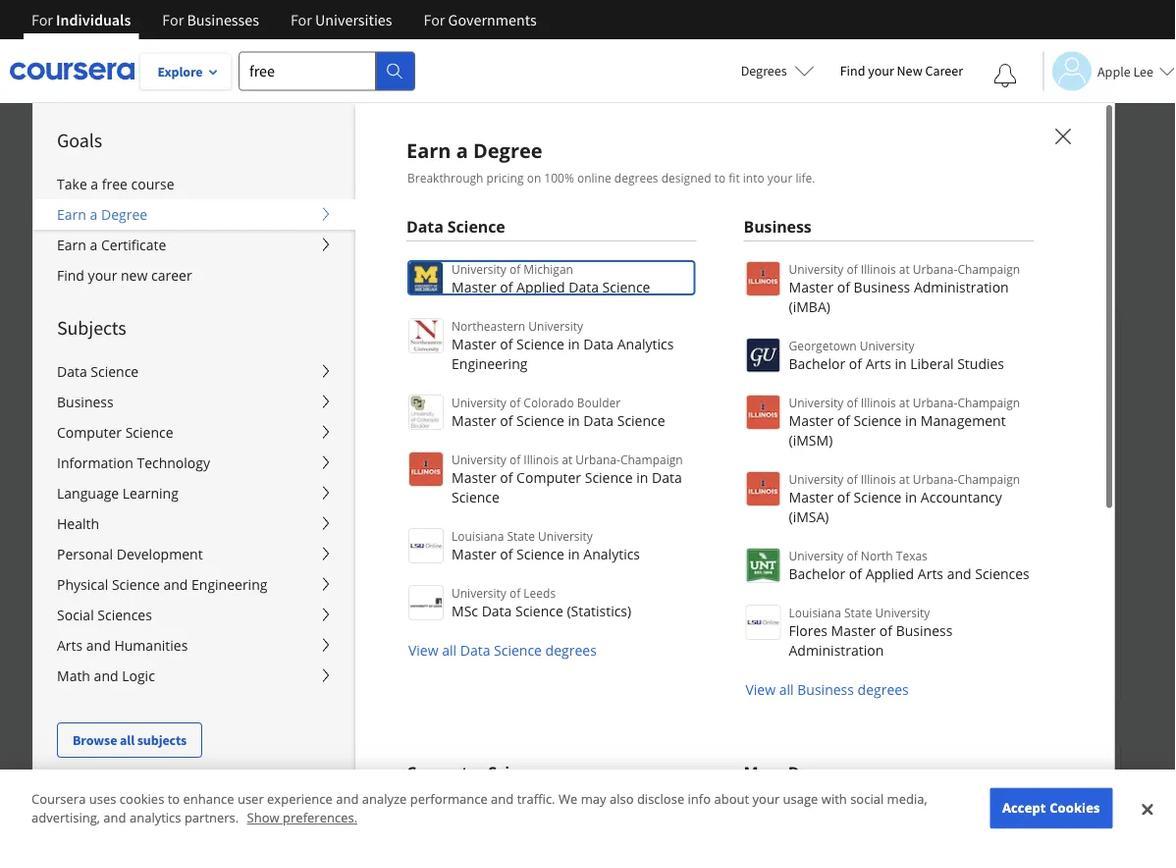 Task type: describe. For each thing, give the bounding box(es) containing it.
months for intermediate · course · 1 - 3 months
[[1041, 675, 1084, 693]]

degrees inside earn a degree breakthrough pricing on 100% online degrees designed to fit into your life.
[[615, 169, 659, 186]]

What do you want to learn? text field
[[239, 52, 376, 91]]

university of north texas bachelor of applied arts and sciences
[[789, 547, 1030, 583]]

months for beginner · specialization · 3 - 6 months
[[520, 675, 563, 693]]

account
[[82, 596, 136, 616]]

disclose
[[637, 790, 685, 808]]

bachelor inside university of north texas bachelor of applied arts and sciences
[[789, 564, 846, 583]]

in inside the 'university of illinois at urbana-champaign master of science in accountancy (imsa)'
[[905, 488, 917, 506]]

science inside university of leeds msc data science (statistics)
[[516, 601, 564, 620]]

2 · from the left
[[488, 675, 491, 693]]

show notifications image
[[994, 64, 1017, 87]]

business button
[[33, 387, 355, 417]]

university of illinois at urbana-champaign master of science in management (imsm)
[[789, 394, 1020, 449]]

"free"
[[513, 238, 585, 273]]

northeastern
[[452, 318, 526, 334]]

accounting for accounting
[[82, 626, 156, 645]]

data down visualization,
[[1015, 608, 1041, 626]]

master inside the 'university of illinois at urbana-champaign master of science in accountancy (imsa)'
[[789, 488, 834, 506]]

and up preferences.
[[336, 790, 359, 808]]

0 vertical spatial analysis,
[[1038, 569, 1088, 587]]

- for beginner · course · 1 - 3 months
[[732, 675, 737, 693]]

explore button
[[140, 54, 231, 89]]

humanities inside dropdown button
[[114, 636, 188, 655]]

texas
[[896, 547, 928, 564]]

arts inside georgetown university bachelor of arts in liberal studies
[[866, 354, 892, 373]]

data inside the university of michigan master of applied data science
[[569, 277, 599, 296]]

technology
[[137, 454, 210, 472]]

administration inside louisiana state university flores master of business administration
[[789, 641, 884, 659]]

northeastern university  logo image
[[409, 318, 444, 354]]

california institute of the arts
[[377, 474, 545, 491]]

university of leeds msc data science (statistics)
[[452, 585, 632, 620]]

a for take a free course
[[91, 175, 98, 193]]

intermediate · course · 1 - 3 months
[[883, 675, 1084, 693]]

georgetown university bachelor of arts in liberal studies
[[789, 337, 1005, 373]]

louisiana for master
[[452, 528, 504, 544]]

2 horizontal spatial gain
[[953, 569, 978, 587]]

list for data science
[[407, 259, 697, 661]]

business inside subject group
[[82, 417, 140, 437]]

0 horizontal spatial you'll
[[378, 545, 412, 563]]

show preferences. link
[[247, 809, 358, 827]]

development
[[117, 545, 203, 564]]

university inside louisiana state university flores master of business administration
[[876, 604, 930, 621]]

business inside university of illinois at urbana-champaign master of business administration (imba)
[[854, 277, 911, 296]]

university of illinois at urbana-champaign master of computer science in data science
[[452, 451, 683, 506]]

credit
[[82, 300, 122, 319]]

view for data science
[[409, 641, 439, 660]]

and inside subject group
[[111, 388, 137, 408]]

earn for earn a degree
[[57, 205, 86, 224]]

university of illinois at urbana-champaign logo image for master of science in accountancy (imsa)
[[746, 471, 781, 507]]

business inside business analytics with excel: elementary to advanced
[[883, 507, 941, 527]]

engineering inside northeastern university master of science in data analytics engineering
[[452, 354, 528, 373]]

traffic.
[[517, 790, 555, 808]]

information
[[57, 454, 133, 472]]

personal
[[57, 545, 113, 564]]

ui
[[344, 507, 358, 527]]

urbana- for management
[[913, 394, 958, 410]]

california,
[[524, 807, 579, 823]]

filter by
[[47, 239, 115, 264]]

apple
[[1098, 62, 1131, 80]]

view for business
[[746, 681, 776, 699]]

1 for intermediate
[[1015, 675, 1022, 693]]

science inside university of illinois at urbana-champaign master of science in management (imsm)
[[854, 411, 902, 430]]

show more for data science
[[47, 509, 122, 528]]

university of illinois at urbana-champaign master of science in accountancy (imsa)
[[789, 471, 1020, 526]]

math and logic
[[57, 667, 155, 685]]

subjects
[[137, 732, 187, 749]]

degree for earn a degree breakthrough pricing on 100% online degrees designed to fit into your life.
[[473, 137, 543, 164]]

of inside louisiana state university master of science in analytics
[[500, 545, 513, 563]]

flores
[[789, 621, 828, 640]]

subject group
[[47, 354, 309, 499]]

sciences inside popup button
[[98, 606, 152, 625]]

software
[[159, 655, 218, 675]]

master inside university of illinois at urbana-champaign master of business administration (imba)
[[789, 277, 834, 296]]

georgetown university logo image
[[746, 338, 781, 373]]

0 horizontal spatial skills you'll gain :
[[344, 545, 446, 563]]

take a free course link
[[33, 169, 355, 199]]

information technology
[[57, 454, 210, 472]]

earn for earn a degree breakthrough pricing on 100% online degrees designed to fit into your life.
[[407, 137, 451, 164]]

ui / ux design link
[[344, 505, 566, 529]]

enhance
[[183, 790, 234, 808]]

university of michigan master of applied data science
[[452, 261, 651, 296]]

data inside subject group
[[82, 476, 113, 496]]

and left logic
[[94, 667, 118, 685]]

arts inside university of north texas bachelor of applied arts and sciences
[[918, 564, 944, 583]]

with inside coursera uses cookies to enhance user experience and analyze performance and traffic. we may also disclose info about your usage with social media, advertising, and analytics partners.
[[822, 790, 847, 808]]

filter
[[47, 239, 91, 264]]

about
[[714, 790, 749, 808]]

computer science inside subject group
[[82, 447, 202, 466]]

(7.2k reviews)
[[386, 647, 465, 665]]

urbana- for (imba)
[[913, 261, 958, 277]]

beginner for beginner
[[82, 804, 142, 824]]

urbana- for accountancy
[[913, 471, 958, 487]]

to inside earn a degree breakthrough pricing on 100% online degrees designed to fit into your life.
[[715, 169, 726, 186]]

data inside popup button
[[57, 362, 87, 381]]

free
[[102, 175, 128, 193]]

personal development
[[57, 545, 203, 564]]

university of california, berkeley link
[[407, 805, 697, 850]]

1 · from the left
[[398, 675, 402, 693]]

coursera
[[31, 790, 86, 808]]

data inside university of colorado boulder master of science in data science
[[584, 411, 614, 430]]

reviews)
[[417, 647, 465, 665]]

in inside georgetown university bachelor of arts in liberal studies
[[895, 354, 907, 373]]

3 for beginner
[[739, 675, 746, 693]]

data up 'results'
[[407, 216, 444, 237]]

science inside dropdown button
[[125, 423, 173, 442]]

- for beginner · specialization · 3 - 6 months
[[504, 675, 508, 693]]

illinois for management
[[861, 394, 896, 410]]

earn a degree
[[57, 205, 147, 224]]

degrees for bachelor's degrees
[[959, 818, 1012, 836]]

bachelor's
[[889, 818, 955, 836]]

business inside louisiana state university flores master of business administration
[[896, 621, 953, 640]]

bachelor inside georgetown university bachelor of arts in liberal studies
[[789, 354, 846, 373]]

engineering inside popup button
[[192, 575, 268, 594]]

100%
[[544, 169, 574, 186]]

design
[[391, 507, 436, 527]]

at for (imba)
[[899, 261, 910, 277]]

master inside the university of illinois at urbana-champaign master of computer science in data science
[[452, 468, 497, 487]]

at for management
[[899, 394, 910, 410]]

skills group
[[47, 562, 309, 707]]

and inside skills group
[[200, 684, 225, 704]]

find for find your new career
[[57, 266, 84, 285]]

master inside louisiana state university master of science in analytics
[[452, 545, 497, 563]]

browse all subjects button
[[57, 723, 202, 758]]

business inside business popup button
[[57, 393, 114, 411]]

analyze
[[362, 790, 407, 808]]

uses
[[89, 790, 116, 808]]

view all data science degrees
[[409, 641, 597, 660]]

show more button for data
[[47, 507, 122, 530]]

1 horizontal spatial gain
[[684, 545, 709, 563]]

university of california, berkeley
[[452, 807, 630, 823]]

data science inside earn a degree menu item
[[407, 216, 505, 237]]

university inside the university of michigan master of applied data science
[[452, 261, 507, 277]]

2 vertical spatial degrees
[[858, 681, 909, 699]]

university inside the university of illinois at urbana-champaign master of computer science in data science
[[452, 451, 507, 467]]

social sciences button
[[33, 600, 355, 630]]

your left new
[[868, 62, 894, 80]]

of inside university of leeds msc data science (statistics)
[[510, 585, 521, 601]]

data inside northeastern university master of science in data analytics engineering
[[584, 334, 614, 353]]

1 for beginner
[[723, 675, 730, 693]]

arts and humanities inside dropdown button
[[57, 636, 188, 655]]

master inside university of illinois at urbana-champaign master of science in management (imsm)
[[789, 411, 834, 430]]

berkeley
[[582, 807, 630, 823]]

level group
[[47, 770, 309, 850]]

individuals
[[56, 10, 131, 29]]

at for in
[[562, 451, 573, 467]]

course for intermediate
[[966, 675, 1006, 693]]

university of colorado boulder logo image
[[409, 395, 444, 430]]

data science inside popup button
[[57, 362, 139, 381]]

view all business degrees
[[746, 681, 909, 699]]

data science inside subject group
[[82, 476, 166, 496]]

all for business
[[779, 681, 794, 699]]

experience
[[267, 790, 333, 808]]

university inside university of illinois at urbana-champaign master of business administration (imba)
[[789, 261, 844, 277]]

data science button
[[33, 356, 355, 387]]

science inside louisiana state university master of science in analytics
[[517, 545, 565, 563]]

yale university
[[647, 474, 730, 491]]

6
[[511, 675, 517, 693]]

(imsa)
[[789, 507, 829, 526]]

data inside the university of illinois at urbana-champaign master of computer science in data science
[[652, 468, 682, 487]]

skills down /
[[344, 545, 376, 563]]

for for individuals
[[31, 10, 53, 29]]

subjects
[[57, 316, 126, 340]]

louisiana state university logo image for master of science in analytics
[[409, 528, 444, 564]]

more for accounts
[[87, 717, 122, 737]]

list for business
[[744, 259, 1034, 700]]

view all business degrees link
[[744, 681, 909, 699]]

to inside coursera uses cookies to enhance user experience and analyze performance and traffic. we may also disclose info about your usage with social media, advertising, and analytics partners.
[[168, 790, 180, 808]]

business inside "business analysis, data analysis, data visualization, spreadsheet software, data model, decision making, microsoft excel, process analysis, statistical visualization"
[[985, 569, 1035, 587]]

months for beginner · course · 1 - 3 months
[[749, 675, 792, 693]]

university right yale
[[672, 474, 730, 491]]

applied inside university of north texas bachelor of applied arts and sciences
[[866, 564, 914, 583]]

university of california, berkeley logo image
[[409, 807, 444, 843]]

data up the software,
[[965, 588, 991, 606]]

university of north texas logo image
[[746, 548, 781, 583]]

and down uses
[[103, 809, 126, 827]]

show more button for accounts
[[47, 715, 122, 738]]

by
[[95, 239, 115, 264]]

state for of
[[507, 528, 535, 544]]

(statistics)
[[567, 601, 632, 620]]

browse link
[[31, 136, 80, 159]]

skills up (statistics)
[[613, 545, 645, 563]]

your inside earn a degree breakthrough pricing on 100% online degrees designed to fit into your life.
[[768, 169, 793, 186]]

data up "beginner · specialization · 3 - 6 months"
[[460, 641, 491, 660]]

usage
[[783, 790, 818, 808]]

champaign for master of computer science in data science
[[621, 451, 683, 467]]

louisiana for flores
[[789, 604, 841, 621]]

free up usage
[[800, 754, 827, 772]]

champaign for master of business administration (imba)
[[958, 261, 1020, 277]]

accept cookies button
[[990, 788, 1113, 829]]

degrees button
[[725, 49, 830, 92]]

more for data
[[87, 509, 122, 528]]

arts and humanities inside subject group
[[82, 388, 215, 408]]

earn a degree menu item
[[355, 102, 1175, 850]]

and inside university of north texas bachelor of applied arts and sciences
[[947, 564, 972, 583]]

management inside university of illinois at urbana-champaign master of science in management (imsm)
[[921, 411, 1006, 430]]

and up account management
[[163, 575, 188, 594]]

analytics inside business analytics with excel: elementary to advanced
[[944, 507, 1005, 527]]

1 vertical spatial analysis,
[[912, 588, 962, 606]]

and inside dropdown button
[[86, 636, 111, 655]]

bachelor's degrees
[[889, 818, 1012, 836]]

2 vertical spatial show
[[247, 809, 280, 827]]

science inside the university of michigan master of applied data science
[[603, 277, 651, 296]]

university inside georgetown university bachelor of arts in liberal studies
[[860, 337, 915, 354]]

free up traffic.
[[531, 754, 557, 772]]

browse all subjects
[[73, 732, 187, 749]]

show preferences.
[[247, 809, 358, 827]]

computer inside dropdown button
[[57, 423, 122, 442]]

health button
[[33, 509, 355, 539]]

language learning
[[57, 484, 179, 503]]

making,
[[934, 628, 979, 645]]

data up spreadsheet
[[883, 588, 909, 606]]

university of michigan logo image
[[409, 261, 444, 297]]

software,
[[957, 608, 1012, 626]]

university inside university of north texas bachelor of applied arts and sciences
[[789, 547, 844, 564]]

1 vertical spatial degrees
[[546, 641, 597, 660]]

explore menu element
[[33, 103, 355, 758]]

louisiana state university master of science in analytics
[[452, 528, 640, 563]]

we
[[559, 790, 578, 808]]

sciences inside university of north texas bachelor of applied arts and sciences
[[975, 564, 1030, 583]]

analytics for master of science in data analytics engineering
[[617, 334, 674, 353]]

visualization
[[883, 667, 955, 685]]

payable
[[145, 684, 197, 704]]

louisiana state university flores master of business administration
[[789, 604, 953, 659]]

msc
[[452, 601, 478, 620]]

arts inside dropdown button
[[57, 636, 83, 655]]



Task type: locate. For each thing, give the bounding box(es) containing it.
urbana- inside university of illinois at urbana-champaign master of business administration (imba)
[[913, 261, 958, 277]]

university right university of california, berkeley logo
[[452, 807, 507, 823]]

1 vertical spatial earn
[[57, 205, 86, 224]]

computer
[[57, 423, 122, 442], [82, 447, 149, 466], [517, 468, 581, 487], [407, 762, 484, 783]]

microsoft
[[982, 628, 1035, 645]]

1 horizontal spatial applied
[[866, 564, 914, 583]]

0 vertical spatial more
[[87, 509, 122, 528]]

data science
[[407, 216, 505, 237], [57, 362, 139, 381], [82, 476, 166, 496]]

1 horizontal spatial list
[[744, 259, 1034, 700]]

master up (imsm)
[[789, 411, 834, 430]]

at inside university of illinois at urbana-champaign master of science in management (imsm)
[[899, 394, 910, 410]]

illinois inside university of illinois at urbana-champaign master of business administration (imba)
[[861, 261, 896, 277]]

a
[[456, 137, 468, 164], [91, 175, 98, 193], [90, 205, 98, 224], [90, 236, 98, 254]]

list containing master of applied data science
[[407, 259, 697, 661]]

1 vertical spatial louisiana
[[789, 604, 841, 621]]

browse for browse all subjects
[[73, 732, 117, 749]]

find inside explore menu element
[[57, 266, 84, 285]]

(7.2k
[[386, 647, 414, 665]]

0 horizontal spatial applied
[[517, 277, 565, 296]]

0 vertical spatial bachelor
[[789, 354, 846, 373]]

computer up performance
[[407, 762, 484, 783]]

None search field
[[239, 52, 415, 91]]

0 horizontal spatial to
[[168, 790, 180, 808]]

to left fit
[[715, 169, 726, 186]]

skills down texas
[[883, 569, 914, 587]]

: down ui / ux design link
[[440, 545, 443, 563]]

data up skills you'll gain
[[652, 468, 682, 487]]

1 horizontal spatial months
[[749, 675, 792, 693]]

1 horizontal spatial louisiana
[[789, 604, 841, 621]]

you'll
[[378, 545, 412, 563], [648, 545, 681, 563], [917, 569, 950, 587]]

university inside university of leeds msc data science (statistics)
[[452, 585, 507, 601]]

beginner for beginner · course · 1 - 3 months
[[613, 675, 665, 693]]

1 horizontal spatial louisiana state university logo image
[[746, 605, 781, 640]]

find your new career
[[57, 266, 192, 285]]

online
[[577, 169, 612, 186]]

you'll down texas
[[917, 569, 950, 587]]

0 vertical spatial arts and humanities
[[82, 388, 215, 408]]

university right university of colorado boulder logo
[[452, 394, 507, 410]]

accept
[[1003, 800, 1046, 817]]

apple lee
[[1098, 62, 1154, 80]]

university of illinois at urbana-champaign logo image for master of computer science in data science
[[409, 452, 444, 487]]

for for governments
[[424, 10, 445, 29]]

at left johns
[[899, 471, 910, 487]]

0 horizontal spatial gain
[[414, 545, 440, 563]]

analytics down accountancy
[[944, 507, 1005, 527]]

0 horizontal spatial louisiana
[[452, 528, 504, 544]]

0 horizontal spatial :
[[440, 545, 443, 563]]

0 vertical spatial applied
[[517, 277, 565, 296]]

1 vertical spatial state
[[844, 604, 872, 621]]

show more for accounts payable and receivable
[[47, 717, 122, 737]]

earn inside popup button
[[57, 205, 86, 224]]

university down the university of michigan master of applied data science
[[529, 318, 583, 334]]

bachelor's degrees list
[[744, 805, 1034, 850]]

illinois inside the 'university of illinois at urbana-champaign master of science in accountancy (imsa)'
[[861, 471, 896, 487]]

illinois for (imba)
[[861, 261, 896, 277]]

social sciences
[[57, 606, 152, 625]]

state
[[507, 528, 535, 544], [844, 604, 872, 621]]

gain up the software,
[[953, 569, 978, 587]]

0 horizontal spatial engineering
[[192, 575, 268, 594]]

a for earn a degree breakthrough pricing on 100% online degrees designed to fit into your life.
[[456, 137, 468, 164]]

business analysis, data analysis, data visualization, spreadsheet software, data model, decision making, microsoft excel, process analysis, statistical visualization
[[883, 569, 1088, 685]]

months down excel,
[[1041, 675, 1084, 693]]

business analytics with excel: elementary to advanced link
[[883, 505, 1105, 552]]

3 months from the left
[[1041, 675, 1084, 693]]

2 show more button from the top
[[47, 715, 122, 738]]

gain left "university of north texas logo" at the bottom
[[684, 545, 709, 563]]

2 bachelor from the top
[[789, 564, 846, 583]]

0 horizontal spatial management
[[139, 596, 225, 616]]

show for data
[[47, 509, 84, 528]]

state inside louisiana state university master of science in analytics
[[507, 528, 535, 544]]

0 vertical spatial show more
[[47, 509, 122, 528]]

the
[[501, 474, 520, 491]]

preferences.
[[283, 809, 358, 827]]

find your new career link
[[830, 59, 973, 83]]

urbana- inside university of illinois at urbana-champaign master of science in management (imsm)
[[913, 394, 958, 410]]

2 vertical spatial to
[[168, 790, 180, 808]]

apple lee button
[[1043, 52, 1175, 91]]

illinois for in
[[524, 451, 559, 467]]

0 vertical spatial management
[[921, 411, 1006, 430]]

coursera image
[[10, 55, 135, 87]]

2 horizontal spatial 3
[[1032, 675, 1038, 693]]

for
[[31, 10, 53, 29], [162, 10, 184, 29], [291, 10, 312, 29], [424, 10, 445, 29]]

earn left by
[[57, 236, 86, 254]]

months
[[520, 675, 563, 693], [749, 675, 792, 693], [1041, 675, 1084, 693]]

6,854
[[320, 238, 384, 273]]

1 horizontal spatial skills you'll gain :
[[883, 569, 985, 587]]

all down flores
[[779, 681, 794, 699]]

arts inside subject group
[[82, 388, 108, 408]]

0 vertical spatial browse
[[31, 137, 80, 157]]

louisiana state university logo image down the design
[[409, 528, 444, 564]]

liberal
[[911, 354, 954, 373]]

new
[[897, 62, 923, 80]]

1 horizontal spatial :
[[978, 569, 982, 587]]

master inside northeastern university master of science in data analytics engineering
[[452, 334, 497, 353]]

analytics
[[617, 334, 674, 353], [944, 507, 1005, 527], [584, 545, 640, 563]]

2 show more from the top
[[47, 717, 122, 737]]

excel:
[[1041, 507, 1079, 527]]

bachelor right "university of north texas logo" at the bottom
[[789, 564, 846, 583]]

business down into
[[744, 216, 812, 237]]

sciences down advanced
[[975, 564, 1030, 583]]

applied inside the university of michigan master of applied data science
[[517, 277, 565, 296]]

master
[[452, 277, 497, 296], [789, 277, 834, 296], [452, 334, 497, 353], [452, 411, 497, 430], [789, 411, 834, 430], [452, 468, 497, 487], [789, 488, 834, 506], [452, 545, 497, 563], [831, 621, 876, 640]]

engineering down personal development dropdown button at bottom
[[192, 575, 268, 594]]

gain
[[414, 545, 440, 563], [684, 545, 709, 563], [953, 569, 978, 587]]

humanities
[[140, 388, 215, 408], [114, 636, 188, 655]]

-
[[504, 675, 508, 693], [732, 675, 737, 693], [1024, 675, 1029, 693]]

beginner · specialization · 3 - 6 months
[[344, 675, 563, 693]]

in
[[568, 334, 580, 353], [895, 354, 907, 373], [568, 411, 580, 430], [905, 411, 917, 430], [637, 468, 648, 487], [905, 488, 917, 506], [568, 545, 580, 563]]

master down northeastern
[[452, 334, 497, 353]]

3
[[494, 675, 501, 693], [739, 675, 746, 693], [1032, 675, 1038, 693]]

0 vertical spatial data science
[[407, 216, 505, 237]]

2 3 from the left
[[739, 675, 746, 693]]

pricing
[[487, 169, 524, 186]]

analytics inside louisiana state university master of science in analytics
[[584, 545, 640, 563]]

of inside georgetown university bachelor of arts in liberal studies
[[849, 354, 862, 373]]

urbana- up accountancy
[[913, 471, 958, 487]]

all for data science
[[442, 641, 457, 660]]

data down michigan
[[569, 277, 599, 296]]

science inside the 'university of illinois at urbana-champaign master of science in accountancy (imsa)'
[[854, 488, 902, 506]]

michigan
[[524, 261, 573, 277]]

degree for earn a degree
[[101, 205, 147, 224]]

master inside louisiana state university flores master of business administration
[[831, 621, 876, 640]]

2 1 from the left
[[1015, 675, 1022, 693]]

find for find your new career
[[840, 62, 866, 80]]

a down earn a degree
[[90, 236, 98, 254]]

louisiana state university logo image left flores
[[746, 605, 781, 640]]

bachelor's degrees link
[[889, 805, 1012, 848]]

1 vertical spatial degree
[[101, 205, 147, 224]]

0 horizontal spatial degree
[[101, 205, 147, 224]]

0 horizontal spatial louisiana state university logo image
[[409, 528, 444, 564]]

analysis, up spreadsheet
[[912, 588, 962, 606]]

1 horizontal spatial degree
[[473, 137, 543, 164]]

degree inside earn a degree breakthrough pricing on 100% online degrees designed to fit into your life.
[[473, 137, 543, 164]]

months down flores
[[749, 675, 792, 693]]

1 course from the left
[[674, 675, 714, 693]]

businesses
[[187, 10, 259, 29]]

1 show more from the top
[[47, 509, 122, 528]]

show for accounts
[[47, 717, 84, 737]]

list
[[407, 259, 697, 661], [744, 259, 1034, 700]]

2 horizontal spatial degrees
[[858, 681, 909, 699]]

of inside louisiana state university flores master of business administration
[[880, 621, 893, 640]]

computer inside the university of illinois at urbana-champaign master of computer science in data science
[[517, 468, 581, 487]]

earn a degree button
[[33, 199, 355, 230]]

2 vertical spatial analytics
[[584, 545, 640, 563]]

6,854 results for "free"
[[320, 238, 585, 273]]

0 horizontal spatial course
[[674, 675, 714, 693]]

at down university of colorado boulder master of science in data science
[[562, 451, 573, 467]]

1 3 from the left
[[494, 675, 501, 693]]

champaign up yale
[[621, 451, 683, 467]]

at for accountancy
[[899, 471, 910, 487]]

2 vertical spatial analysis,
[[929, 647, 980, 665]]

show down math
[[47, 717, 84, 737]]

leeds
[[524, 585, 556, 601]]

california
[[377, 474, 433, 491]]

2 - from the left
[[732, 675, 737, 693]]

science inside northeastern university master of science in data analytics engineering
[[517, 334, 565, 353]]

0 horizontal spatial find
[[57, 266, 84, 285]]

data science down subjects
[[57, 362, 139, 381]]

in inside northeastern university master of science in data analytics engineering
[[568, 334, 580, 353]]

university up the (imba)
[[789, 261, 844, 277]]

0 vertical spatial to
[[715, 169, 726, 186]]

2 for from the left
[[162, 10, 184, 29]]

a for earn a degree
[[90, 205, 98, 224]]

master left the at the left of the page
[[452, 468, 497, 487]]

university of illinois at urbana-champaign logo image
[[746, 261, 781, 297], [746, 395, 781, 430], [409, 452, 444, 487], [746, 471, 781, 507]]

3 · from the left
[[668, 675, 671, 693]]

accounting for accounting software
[[82, 655, 156, 675]]

1 for from the left
[[31, 10, 53, 29]]

ui / ux design
[[344, 507, 436, 527]]

eligible
[[126, 300, 174, 319]]

1 vertical spatial more
[[87, 717, 122, 737]]

1 horizontal spatial state
[[844, 604, 872, 621]]

arts down subject
[[82, 388, 108, 408]]

in inside louisiana state university master of science in analytics
[[568, 545, 580, 563]]

more degrees
[[744, 762, 851, 783]]

degrees for more degrees
[[788, 762, 851, 783]]

champaign inside university of illinois at urbana-champaign master of business administration (imba)
[[958, 261, 1020, 277]]

1 horizontal spatial with
[[1008, 507, 1038, 527]]

urbana- down boulder
[[576, 451, 621, 467]]

all left subjects
[[120, 732, 135, 749]]

urbana- for in
[[576, 451, 621, 467]]

0 vertical spatial accounting
[[82, 626, 156, 645]]

your inside explore menu element
[[88, 266, 117, 285]]

master inside the university of michigan master of applied data science
[[452, 277, 497, 296]]

and left traffic.
[[491, 790, 514, 808]]

computer science inside earn a degree menu item
[[407, 762, 546, 783]]

6 · from the left
[[1009, 675, 1012, 693]]

data up boulder
[[584, 334, 614, 353]]

a inside earn a degree breakthrough pricing on 100% online degrees designed to fit into your life.
[[456, 137, 468, 164]]

master up the (imba)
[[789, 277, 834, 296]]

for for universities
[[291, 10, 312, 29]]

0 vertical spatial computer science
[[57, 423, 173, 442]]

- down statistical
[[1024, 675, 1029, 693]]

to inside business analytics with excel: elementary to advanced
[[963, 531, 977, 550]]

earn for earn a certificate
[[57, 236, 86, 254]]

computer up information
[[57, 423, 122, 442]]

0 horizontal spatial 1
[[723, 675, 730, 693]]

0 horizontal spatial with
[[822, 790, 847, 808]]

1 vertical spatial data science
[[57, 362, 139, 381]]

earn a certificate
[[57, 236, 166, 254]]

1 vertical spatial :
[[978, 569, 982, 587]]

3 for from the left
[[291, 10, 312, 29]]

humanities up logic
[[114, 636, 188, 655]]

2 list from the left
[[744, 259, 1034, 700]]

0 vertical spatial degrees
[[741, 62, 787, 80]]

university of illinois at urbana-champaign master of business administration (imba)
[[789, 261, 1020, 316]]

for for businesses
[[162, 10, 184, 29]]

2 accounting from the top
[[82, 655, 156, 675]]

university inside the 'university of illinois at urbana-champaign master of science in accountancy (imsa)'
[[789, 471, 844, 487]]

1 vertical spatial view
[[746, 681, 776, 699]]

data right msc
[[482, 601, 512, 620]]

4 · from the left
[[717, 675, 720, 693]]

1 vertical spatial arts and humanities
[[57, 636, 188, 655]]

2 more from the top
[[87, 717, 122, 737]]

1 horizontal spatial to
[[715, 169, 726, 186]]

university of leeds logo image
[[409, 585, 444, 621]]

and down the 'social sciences'
[[86, 636, 111, 655]]

data inside university of leeds msc data science (statistics)
[[482, 601, 512, 620]]

1 - from the left
[[504, 675, 508, 693]]

a for earn a certificate
[[90, 236, 98, 254]]

a up breakthrough
[[456, 137, 468, 164]]

1 vertical spatial skills you'll gain :
[[883, 569, 985, 587]]

1 vertical spatial sciences
[[98, 606, 152, 625]]

1 more from the top
[[87, 509, 122, 528]]

louisiana state university logo image
[[409, 528, 444, 564], [746, 605, 781, 640]]

applied down north
[[866, 564, 914, 583]]

governments
[[448, 10, 537, 29]]

2 months from the left
[[749, 675, 792, 693]]

help center image
[[1124, 799, 1148, 823]]

course for beginner
[[674, 675, 714, 693]]

arts and humanities up logic
[[57, 636, 188, 655]]

beginner for beginner · specialization · 3 - 6 months
[[344, 675, 396, 693]]

1 vertical spatial to
[[963, 531, 977, 550]]

0 vertical spatial earn
[[407, 137, 451, 164]]

illinois for accountancy
[[861, 471, 896, 487]]

2 vertical spatial degrees
[[959, 818, 1012, 836]]

louisiana inside louisiana state university master of science in analytics
[[452, 528, 504, 544]]

business down flores
[[798, 681, 854, 699]]

university right university of michigan logo
[[452, 261, 507, 277]]

with left the social
[[822, 790, 847, 808]]

data science down information technology
[[82, 476, 166, 496]]

1 vertical spatial show more button
[[47, 715, 122, 738]]

1 accounting from the top
[[82, 626, 156, 645]]

1 vertical spatial analytics
[[944, 507, 1005, 527]]

university up (imsa)
[[789, 471, 844, 487]]

0 horizontal spatial months
[[520, 675, 563, 693]]

1 vertical spatial louisiana state university logo image
[[746, 605, 781, 640]]

1 horizontal spatial beginner
[[344, 675, 396, 693]]

university down (imsa)
[[789, 547, 844, 564]]

degrees inside popup button
[[741, 62, 787, 80]]

accounting software
[[82, 655, 218, 675]]

accounts
[[82, 684, 142, 704]]

you'll down yale
[[648, 545, 681, 563]]

personal development button
[[33, 539, 355, 570]]

decision
[[883, 628, 932, 645]]

2 vertical spatial data science
[[82, 476, 166, 496]]

state inside louisiana state university flores master of business administration
[[844, 604, 872, 621]]

1 horizontal spatial you'll
[[648, 545, 681, 563]]

university inside northeastern university master of science in data analytics engineering
[[529, 318, 583, 334]]

1 vertical spatial applied
[[866, 564, 914, 583]]

all inside browse all subjects button
[[120, 732, 135, 749]]

master down the for on the left of page
[[452, 277, 497, 296]]

2 horizontal spatial degrees
[[959, 818, 1012, 836]]

your inside coursera uses cookies to enhance user experience and analyze performance and traffic. we may also disclose info about your usage with social media, advertising, and analytics partners.
[[753, 790, 780, 808]]

0 vertical spatial louisiana
[[452, 528, 504, 544]]

2 horizontal spatial months
[[1041, 675, 1084, 693]]

analytics for master of science in analytics
[[584, 545, 640, 563]]

arts and humanities button
[[33, 630, 355, 661]]

champaign inside university of illinois at urbana-champaign master of science in management (imsm)
[[958, 394, 1020, 410]]

management inside skills group
[[139, 596, 225, 616]]

3 down statistical
[[1032, 675, 1038, 693]]

illinois inside the university of illinois at urbana-champaign master of computer science in data science
[[524, 451, 559, 467]]

humanities inside subject group
[[140, 388, 215, 408]]

management
[[921, 411, 1006, 430], [139, 596, 225, 616]]

illinois up georgetown university bachelor of arts in liberal studies
[[861, 261, 896, 277]]

show more button down accounts
[[47, 715, 122, 738]]

2 horizontal spatial beginner
[[613, 675, 665, 693]]

a left free
[[91, 175, 98, 193]]

champaign up accountancy
[[958, 471, 1020, 487]]

5 · from the left
[[960, 675, 963, 693]]

computer inside subject group
[[82, 447, 149, 466]]

1 horizontal spatial administration
[[914, 277, 1009, 296]]

state for master
[[844, 604, 872, 621]]

0 horizontal spatial sciences
[[98, 606, 152, 625]]

university of illinois at urbana-champaign logo image for master of business administration (imba)
[[746, 261, 781, 297]]

master inside university of colorado boulder master of science in data science
[[452, 411, 497, 430]]

university of illinois at urbana-champaign logo image up the georgetown university logo
[[746, 261, 781, 297]]

subject
[[47, 355, 97, 375]]

urbana- inside the 'university of illinois at urbana-champaign master of science in accountancy (imsa)'
[[913, 471, 958, 487]]

1 horizontal spatial -
[[732, 675, 737, 693]]

1 1 from the left
[[723, 675, 730, 693]]

2 horizontal spatial to
[[963, 531, 977, 550]]

institute
[[436, 474, 484, 491]]

analysis, down the making,
[[929, 647, 980, 665]]

0 horizontal spatial list
[[407, 259, 697, 661]]

skills inside skills group
[[47, 564, 83, 583]]

in down boulder
[[568, 411, 580, 430]]

1 horizontal spatial degrees
[[615, 169, 659, 186]]

degrees down process
[[858, 681, 909, 699]]

boulder
[[577, 394, 621, 410]]

university up california institute of the arts at the bottom
[[452, 451, 507, 467]]

logic
[[122, 667, 155, 685]]

administration inside university of illinois at urbana-champaign master of business administration (imba)
[[914, 277, 1009, 296]]

analytics inside northeastern university master of science in data analytics engineering
[[617, 334, 674, 353]]

1 vertical spatial degrees
[[788, 762, 851, 783]]

0 vertical spatial sciences
[[975, 564, 1030, 583]]

university inside university of colorado boulder master of science in data science
[[452, 394, 507, 410]]

a inside "dropdown button"
[[90, 236, 98, 254]]

0 vertical spatial show more button
[[47, 507, 122, 530]]

2 horizontal spatial -
[[1024, 675, 1029, 693]]

with
[[1008, 507, 1038, 527], [822, 790, 847, 808]]

1 vertical spatial show more
[[47, 717, 122, 737]]

1 list from the left
[[407, 259, 697, 661]]

urbana- up georgetown university bachelor of arts in liberal studies
[[913, 261, 958, 277]]

3 for intermediate
[[1032, 675, 1038, 693]]

champaign for master of science in accountancy (imsa)
[[958, 471, 1020, 487]]

0 vertical spatial with
[[1008, 507, 1038, 527]]

2 course from the left
[[966, 675, 1006, 693]]

0 vertical spatial analytics
[[617, 334, 674, 353]]

with up advanced
[[1008, 507, 1038, 527]]

3 up more
[[739, 675, 746, 693]]

your left life.
[[768, 169, 793, 186]]

of inside northeastern university master of science in data analytics engineering
[[500, 334, 513, 353]]

1 show more button from the top
[[47, 507, 122, 530]]

master right university of colorado boulder logo
[[452, 411, 497, 430]]

0 horizontal spatial all
[[120, 732, 135, 749]]

- for intermediate · course · 1 - 3 months
[[1024, 675, 1029, 693]]

find down filter
[[57, 266, 84, 285]]

university up liberal
[[860, 337, 915, 354]]

1 horizontal spatial view
[[746, 681, 776, 699]]

specialization
[[405, 675, 485, 693]]

intermediate
[[883, 675, 957, 693]]

browse inside button
[[73, 732, 117, 749]]

illinois left johns
[[861, 471, 896, 487]]

university of illinois at urbana-champaign logo image for master of science in management (imsm)
[[746, 395, 781, 430]]

new
[[121, 266, 148, 285]]

3 - from the left
[[1024, 675, 1029, 693]]

physical
[[57, 575, 108, 594]]

computer science inside dropdown button
[[57, 423, 173, 442]]

illinois inside university of illinois at urbana-champaign master of science in management (imsm)
[[861, 394, 896, 410]]

administration down flores
[[789, 641, 884, 659]]

2 vertical spatial all
[[120, 732, 135, 749]]

free down the (imba)
[[800, 328, 827, 346]]

business up process
[[896, 621, 953, 640]]

2 horizontal spatial you'll
[[917, 569, 950, 587]]

0 horizontal spatial beginner
[[82, 804, 142, 824]]

all up "beginner · specialization · 3 - 6 months"
[[442, 641, 457, 660]]

1 bachelor from the top
[[789, 354, 846, 373]]

1 vertical spatial browse
[[73, 732, 117, 749]]

on
[[527, 169, 541, 186]]

in inside university of colorado boulder master of science in data science
[[568, 411, 580, 430]]

university up excel:
[[1004, 474, 1062, 491]]

- left view all business degrees link
[[732, 675, 737, 693]]

accept cookies
[[1003, 800, 1100, 817]]

champaign for master of science in management (imsm)
[[958, 394, 1020, 410]]

skills you'll gain :
[[344, 545, 446, 563], [883, 569, 985, 587]]

skills you'll gain
[[613, 545, 709, 563]]

georgetown
[[789, 337, 857, 354]]

banner navigation
[[16, 0, 553, 39]]

0 vertical spatial show
[[47, 509, 84, 528]]

learning
[[123, 484, 179, 503]]

your down more
[[753, 790, 780, 808]]

0 vertical spatial administration
[[914, 277, 1009, 296]]

university inside university of illinois at urbana-champaign master of science in management (imsm)
[[789, 394, 844, 410]]

analytics up boulder
[[617, 334, 674, 353]]

champaign inside the 'university of illinois at urbana-champaign master of science in accountancy (imsa)'
[[958, 471, 1020, 487]]

louisiana state university logo image for flores master of business administration
[[746, 605, 781, 640]]

take
[[57, 175, 87, 193]]

certificate
[[101, 236, 166, 254]]

in inside the university of illinois at urbana-champaign master of computer science in data science
[[637, 468, 648, 487]]

for businesses
[[162, 10, 259, 29]]

arts right the at the left of the page
[[522, 474, 545, 491]]

accounting up accounts
[[82, 655, 156, 675]]

- left 6
[[504, 675, 508, 693]]

analysis,
[[1038, 569, 1088, 587], [912, 588, 962, 606], [929, 647, 980, 665]]

2 vertical spatial earn
[[57, 236, 86, 254]]

for up the what do you want to learn? text field
[[291, 10, 312, 29]]

data
[[407, 216, 444, 237], [569, 277, 599, 296], [584, 334, 614, 353], [57, 362, 87, 381], [584, 411, 614, 430], [652, 468, 682, 487], [82, 476, 113, 496], [883, 588, 909, 606], [965, 588, 991, 606], [482, 601, 512, 620], [1015, 608, 1041, 626], [460, 641, 491, 660]]

4 for from the left
[[424, 10, 445, 29]]

show down "language" on the left
[[47, 509, 84, 528]]

results
[[389, 238, 469, 273]]

earn a degree group
[[32, 102, 1175, 850]]

3 3 from the left
[[1032, 675, 1038, 693]]

degrees
[[615, 169, 659, 186], [546, 641, 597, 660], [858, 681, 909, 699]]

louisiana up flores
[[789, 604, 841, 621]]

0 vertical spatial view
[[409, 641, 439, 660]]

1 months from the left
[[520, 675, 563, 693]]

close image
[[1051, 124, 1076, 149]]

1 horizontal spatial all
[[442, 641, 457, 660]]

0 vertical spatial engineering
[[452, 354, 528, 373]]

0 vertical spatial :
[[440, 545, 443, 563]]

university inside louisiana state university master of science in analytics
[[538, 528, 593, 544]]

in inside university of illinois at urbana-champaign master of science in management (imsm)
[[905, 411, 917, 430]]

(imsm)
[[789, 431, 833, 449]]

with inside business analytics with excel: elementary to advanced
[[1008, 507, 1038, 527]]

spreadsheet
[[883, 608, 955, 626]]

champaign inside the university of illinois at urbana-champaign master of computer science in data science
[[621, 451, 683, 467]]

find your new career link
[[33, 260, 355, 291]]

champaign down studies
[[958, 394, 1020, 410]]

earn a certificate button
[[33, 230, 355, 260]]

1 vertical spatial find
[[57, 266, 84, 285]]

show
[[47, 509, 84, 528], [47, 717, 84, 737], [247, 809, 280, 827]]

degree up pricing
[[473, 137, 543, 164]]

skills you'll gain : down the ui / ux design
[[344, 545, 446, 563]]

ux
[[370, 507, 388, 527]]

list containing master of business administration (imba)
[[744, 259, 1034, 700]]

colorado
[[524, 394, 574, 410]]

and down software
[[200, 684, 225, 704]]

arts up math
[[57, 636, 83, 655]]

browse for browse
[[31, 137, 80, 157]]



Task type: vqa. For each thing, say whether or not it's contained in the screenshot.
months to the middle
yes



